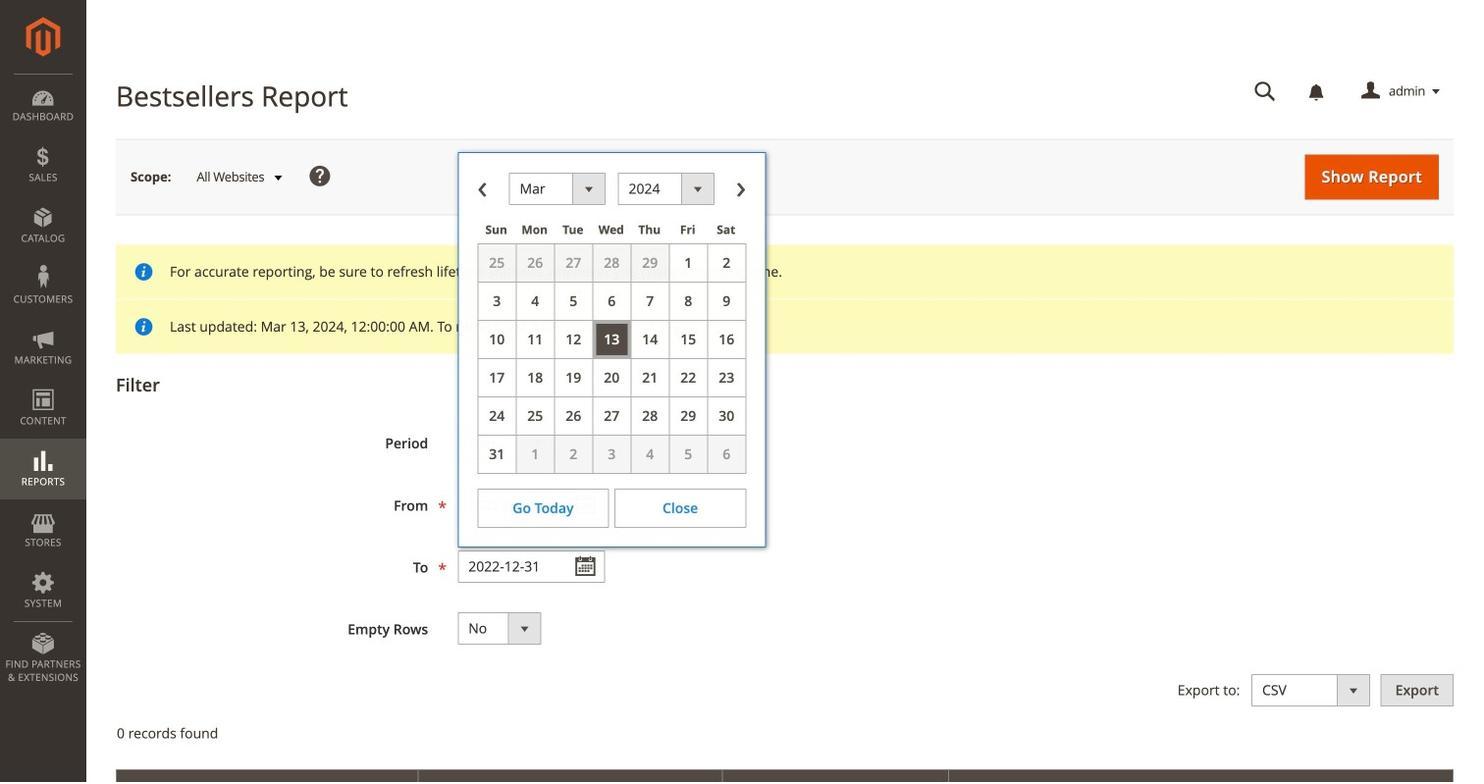 Task type: locate. For each thing, give the bounding box(es) containing it.
magento admin panel image
[[26, 17, 60, 57]]

None text field
[[458, 489, 605, 521], [458, 551, 605, 583], [458, 489, 605, 521], [458, 551, 605, 583]]

None text field
[[1241, 75, 1290, 109]]

menu bar
[[0, 74, 86, 694]]



Task type: vqa. For each thing, say whether or not it's contained in the screenshot.
Magento Admin Panel image
yes



